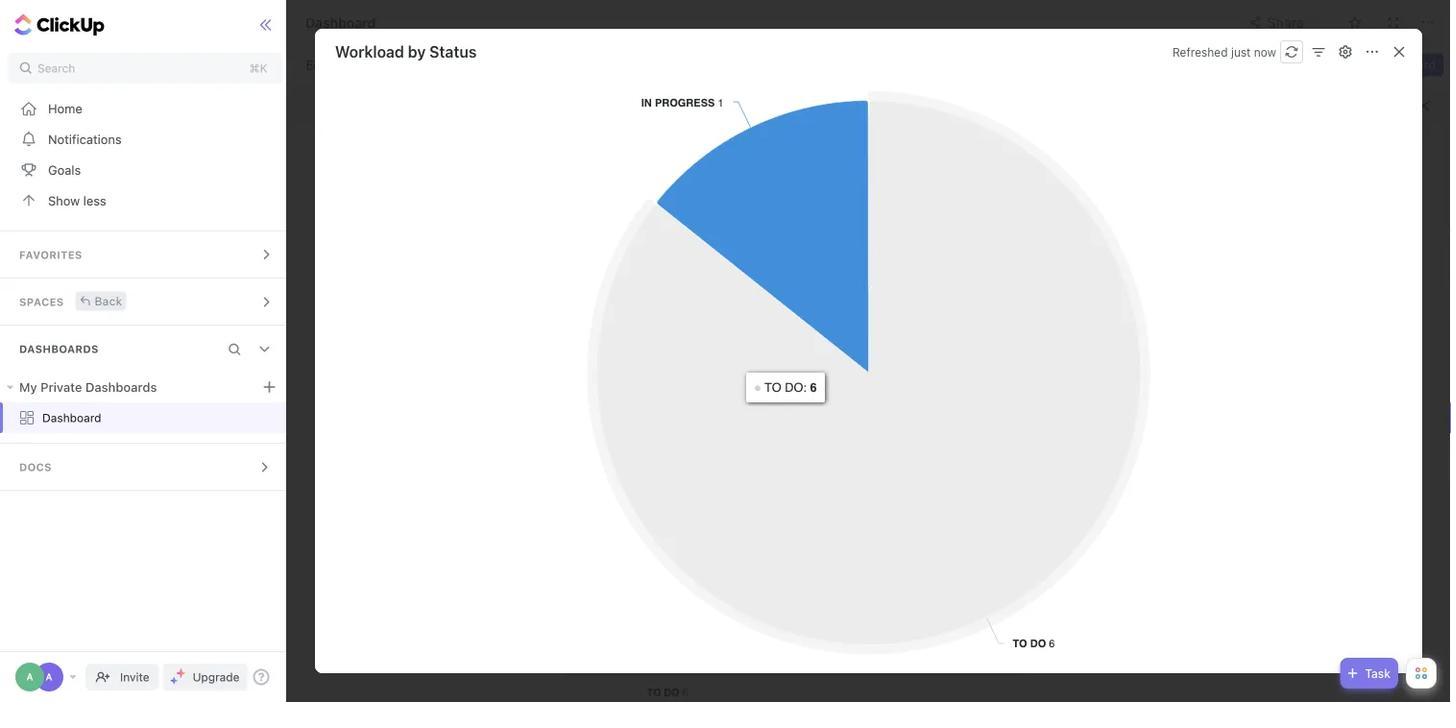 Task type: locate. For each thing, give the bounding box(es) containing it.
battery,
[[663, 97, 711, 113]]

1 horizontal spatial a
[[46, 671, 52, 682]]

🎉 left drilldown
[[439, 97, 452, 113]]

refresh:
[[1212, 58, 1256, 72]]

on
[[1260, 58, 1276, 72]]

0 horizontal spatial 🎉
[[439, 97, 452, 113]]

upgrade link
[[163, 664, 247, 691]]

dashboards
[[19, 343, 99, 355]]

🎉
[[439, 97, 452, 113], [1243, 97, 1257, 113]]

2023
[[1242, 9, 1273, 24]]

is
[[517, 97, 527, 113]]

1 🎉 from the left
[[439, 97, 452, 113]]

on
[[617, 97, 633, 113]]

docs
[[19, 461, 52, 473]]

my
[[19, 380, 37, 394]]

0 horizontal spatial now
[[531, 97, 556, 113]]

home
[[48, 101, 82, 116]]

to
[[1123, 97, 1136, 113]]

1 horizontal spatial now
[[1249, 45, 1272, 59]]

9:10
[[1291, 9, 1316, 24]]

status
[[429, 43, 477, 61]]

search
[[37, 61, 75, 75]]

now
[[1249, 45, 1272, 59], [531, 97, 556, 113]]

charts
[[1081, 97, 1120, 113]]

spaces
[[19, 296, 64, 308]]

my private dashboards
[[19, 380, 157, 394]]

workload
[[335, 43, 404, 61]]

🎉 drilldown is now available on pie, battery, bar, line and calculation charts! click any section of these charts to see task details.  🎉 alert
[[286, 85, 1451, 127]]

None text field
[[305, 11, 752, 34]]

sidebar navigation
[[0, 0, 291, 702]]

calculation
[[799, 97, 868, 113]]

2 a from the left
[[46, 671, 52, 682]]

share button
[[1241, 7, 1316, 38]]

workload by status
[[335, 43, 477, 61]]

card
[[1411, 58, 1436, 72]]

show
[[48, 194, 80, 208]]

1 vertical spatial now
[[531, 97, 556, 113]]

nov
[[1201, 9, 1224, 24]]

a
[[26, 671, 33, 682], [46, 671, 52, 682]]

charts!
[[871, 97, 914, 113]]

any
[[952, 97, 974, 113]]

edit
[[305, 57, 329, 73]]

clickup logo image
[[1350, 8, 1436, 25]]

notifications link
[[0, 124, 291, 155]]

dashboards
[[85, 380, 157, 394]]

0 vertical spatial now
[[1249, 45, 1272, 59]]

notifications
[[48, 132, 122, 146]]

🎉 right details.
[[1243, 97, 1257, 113]]

1 a from the left
[[26, 671, 33, 682]]

mode:
[[333, 57, 372, 73]]

now right 'just'
[[1249, 45, 1272, 59]]

and
[[772, 97, 795, 113]]

back
[[95, 294, 122, 308]]

0 horizontal spatial a
[[26, 671, 33, 682]]

1 horizontal spatial 🎉
[[1243, 97, 1257, 113]]

task
[[1365, 667, 1391, 680]]

now right the is
[[531, 97, 556, 113]]



Task type: vqa. For each thing, say whether or not it's contained in the screenshot.
home in the top left of the page
yes



Task type: describe. For each thing, give the bounding box(es) containing it.
less
[[83, 194, 106, 208]]

refreshed
[[1168, 45, 1223, 59]]

add
[[1386, 58, 1408, 72]]

🎉 drilldown is now available on pie, battery, bar, line and calculation charts! click any section of these charts to see task details.  🎉
[[439, 97, 1260, 113]]

by
[[408, 43, 426, 61]]

sparkle svg 2 image
[[171, 677, 178, 684]]

drilldown
[[456, 97, 514, 113]]

am
[[1319, 9, 1337, 24]]

2 🎉 from the left
[[1243, 97, 1257, 113]]

upgrade
[[193, 670, 240, 684]]

home link
[[0, 93, 291, 124]]

show less
[[48, 194, 106, 208]]

line
[[742, 97, 768, 113]]

auto refresh: on
[[1183, 58, 1276, 72]]

workload by status button
[[334, 38, 1161, 65]]

now inside alert
[[531, 97, 556, 113]]

pie,
[[637, 97, 660, 113]]

dashboard
[[42, 411, 101, 424]]

3,
[[1228, 9, 1239, 24]]

goals link
[[0, 155, 291, 185]]

refreshed just now
[[1168, 45, 1272, 59]]

details.
[[1195, 97, 1240, 113]]

private
[[40, 380, 82, 394]]

back link
[[75, 291, 126, 311]]

at
[[1276, 9, 1287, 24]]

invite
[[120, 670, 149, 684]]

dashboard link
[[0, 402, 291, 433]]

of
[[1027, 97, 1039, 113]]

click
[[918, 97, 948, 113]]

edit mode:
[[305, 57, 372, 73]]

section
[[978, 97, 1023, 113]]

these
[[1043, 97, 1077, 113]]

goals
[[48, 163, 81, 177]]

⌘k
[[249, 61, 267, 75]]

share
[[1267, 14, 1304, 30]]

add card button
[[1363, 53, 1443, 76]]

just
[[1226, 45, 1246, 59]]

favorites
[[19, 249, 82, 261]]

nov 3, 2023 at 9:10 am
[[1201, 9, 1337, 24]]

favorites button
[[0, 231, 291, 278]]

sparkle svg 1 image
[[176, 668, 186, 678]]

see
[[1140, 97, 1162, 113]]

add card
[[1386, 58, 1436, 72]]

auto
[[1183, 58, 1209, 72]]

task
[[1165, 97, 1191, 113]]

bar,
[[715, 97, 739, 113]]

available
[[560, 97, 614, 113]]



